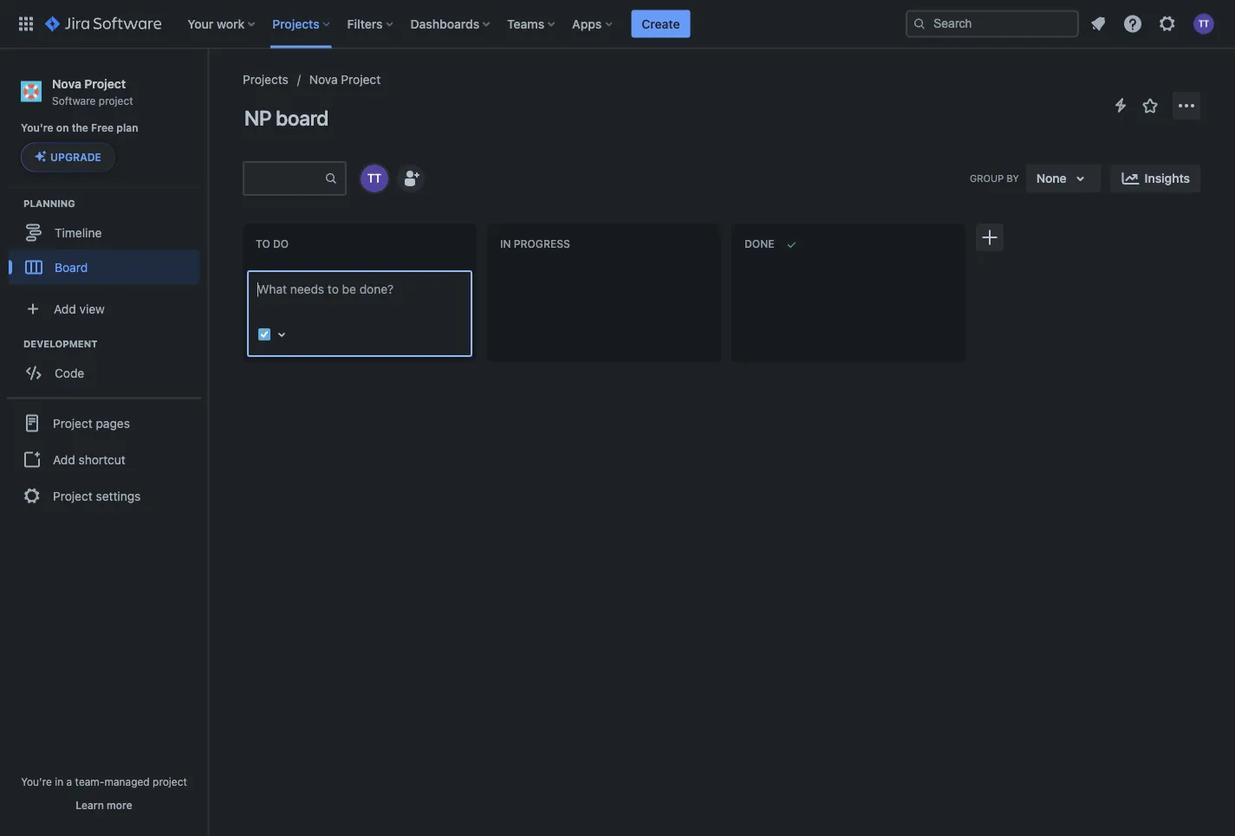 Task type: vqa. For each thing, say whether or not it's contained in the screenshot.
Show child issues image
no



Task type: describe. For each thing, give the bounding box(es) containing it.
free
[[91, 122, 114, 134]]

a
[[66, 776, 72, 788]]

project inside 'link'
[[53, 416, 93, 430]]

apps
[[572, 16, 602, 31]]

your profile and settings image
[[1194, 13, 1215, 34]]

development image
[[3, 333, 23, 354]]

primary element
[[10, 0, 906, 48]]

your work button
[[182, 10, 262, 38]]

planning
[[23, 198, 75, 209]]

notifications image
[[1088, 13, 1109, 34]]

group containing project pages
[[7, 397, 201, 521]]

to do
[[256, 238, 289, 250]]

do
[[273, 238, 289, 250]]

add view button
[[10, 292, 198, 326]]

dashboards
[[411, 16, 480, 31]]

nova for nova project software project
[[52, 76, 81, 91]]

you're for you're on the free plan
[[21, 122, 53, 134]]

dashboards button
[[405, 10, 497, 38]]

learn
[[76, 799, 104, 812]]

code link
[[9, 356, 199, 390]]

planning image
[[3, 193, 23, 214]]

in
[[500, 238, 511, 250]]

development group
[[9, 337, 207, 396]]

you're for you're in a team-managed project
[[21, 776, 52, 788]]

filters
[[347, 16, 383, 31]]

shortcut
[[79, 453, 126, 467]]

add for add shortcut
[[53, 453, 75, 467]]

project inside nova project software project
[[99, 94, 133, 106]]

done
[[745, 238, 775, 250]]

What needs to be done? - Press the "Enter" key to submit or the "Escape" key to cancel. text field
[[258, 281, 462, 316]]

banner containing your work
[[0, 0, 1236, 49]]

you're on the free plan
[[21, 122, 138, 134]]

add for add view
[[54, 302, 76, 316]]

none button
[[1026, 165, 1102, 192]]

add people image
[[401, 168, 421, 189]]

project pages link
[[7, 404, 201, 443]]

automations menu button icon image
[[1111, 95, 1132, 116]]

board
[[55, 260, 88, 274]]

projects for projects dropdown button
[[272, 16, 320, 31]]

settings image
[[1158, 13, 1178, 34]]

work
[[217, 16, 245, 31]]

np board
[[245, 106, 329, 130]]

to
[[256, 238, 270, 250]]

projects button
[[267, 10, 337, 38]]

on
[[56, 122, 69, 134]]

create column image
[[980, 227, 1001, 248]]

group by
[[970, 173, 1020, 184]]

insights image
[[1121, 168, 1142, 189]]

plan
[[116, 122, 138, 134]]

timeline link
[[9, 215, 199, 250]]

learn more button
[[76, 799, 132, 812]]

more
[[107, 799, 132, 812]]

upgrade
[[50, 151, 101, 163]]

create button
[[632, 10, 691, 38]]

terry turtle image
[[361, 165, 388, 192]]

managed
[[104, 776, 150, 788]]

project down add shortcut on the left bottom of the page
[[53, 489, 93, 503]]

insights
[[1145, 171, 1191, 186]]

the
[[72, 122, 88, 134]]

view
[[79, 302, 105, 316]]

pages
[[96, 416, 130, 430]]

add shortcut button
[[7, 443, 201, 477]]

sidebar navigation image
[[189, 69, 227, 104]]

group
[[970, 173, 1004, 184]]

team-
[[75, 776, 104, 788]]

nova for nova project
[[309, 72, 338, 87]]

settings
[[96, 489, 141, 503]]

by
[[1007, 173, 1020, 184]]

project pages
[[53, 416, 130, 430]]

your work
[[188, 16, 245, 31]]

insights button
[[1110, 165, 1201, 192]]



Task type: locate. For each thing, give the bounding box(es) containing it.
nova project software project
[[52, 76, 133, 106]]

nova up the board
[[309, 72, 338, 87]]

2 you're from the top
[[21, 776, 52, 788]]

add shortcut
[[53, 453, 126, 467]]

you're in a team-managed project
[[21, 776, 187, 788]]

Search this board text field
[[245, 163, 324, 194]]

development
[[23, 338, 98, 349]]

board
[[276, 106, 329, 130]]

none
[[1037, 171, 1067, 186]]

projects up the projects link
[[272, 16, 320, 31]]

0 horizontal spatial nova
[[52, 76, 81, 91]]

nova project
[[309, 72, 381, 87]]

project
[[341, 72, 381, 87], [84, 76, 126, 91], [53, 416, 93, 430], [53, 489, 93, 503]]

teams
[[507, 16, 545, 31]]

board link
[[9, 250, 199, 285]]

1 vertical spatial project
[[153, 776, 187, 788]]

0 vertical spatial add
[[54, 302, 76, 316]]

filters button
[[342, 10, 400, 38]]

teams button
[[502, 10, 562, 38]]

jira software image
[[45, 13, 162, 34], [45, 13, 162, 34]]

0 vertical spatial project
[[99, 94, 133, 106]]

0 horizontal spatial project
[[99, 94, 133, 106]]

you're left in
[[21, 776, 52, 788]]

nova
[[309, 72, 338, 87], [52, 76, 81, 91]]

add view
[[54, 302, 105, 316]]

create
[[642, 16, 680, 31]]

you're left on
[[21, 122, 53, 134]]

upgrade button
[[22, 143, 114, 171]]

more image
[[1177, 95, 1197, 116]]

in progress
[[500, 238, 570, 250]]

0 vertical spatial you're
[[21, 122, 53, 134]]

1 you're from the top
[[21, 122, 53, 134]]

1 vertical spatial projects
[[243, 72, 289, 87]]

1 horizontal spatial project
[[153, 776, 187, 788]]

progress
[[514, 238, 570, 250]]

code
[[55, 366, 84, 380]]

project settings
[[53, 489, 141, 503]]

add inside dropdown button
[[54, 302, 76, 316]]

nova inside nova project software project
[[52, 76, 81, 91]]

project up software
[[84, 76, 126, 91]]

timeline
[[55, 225, 102, 240]]

software
[[52, 94, 96, 106]]

search image
[[913, 17, 927, 31]]

group
[[7, 397, 201, 521]]

project
[[99, 94, 133, 106], [153, 776, 187, 788]]

Search field
[[906, 10, 1080, 38]]

add left shortcut at the bottom left of page
[[53, 453, 75, 467]]

1 horizontal spatial nova
[[309, 72, 338, 87]]

project right "managed"
[[153, 776, 187, 788]]

planning group
[[9, 196, 207, 290]]

add inside button
[[53, 453, 75, 467]]

projects up np
[[243, 72, 289, 87]]

learn more
[[76, 799, 132, 812]]

nova project link
[[309, 69, 381, 90]]

projects inside dropdown button
[[272, 16, 320, 31]]

task image
[[258, 328, 271, 342]]

1 vertical spatial add
[[53, 453, 75, 467]]

projects for the projects link
[[243, 72, 289, 87]]

projects
[[272, 16, 320, 31], [243, 72, 289, 87]]

projects link
[[243, 69, 289, 90]]

project settings link
[[7, 477, 201, 515]]

project inside nova project software project
[[84, 76, 126, 91]]

0 vertical spatial projects
[[272, 16, 320, 31]]

1 vertical spatial you're
[[21, 776, 52, 788]]

add left view
[[54, 302, 76, 316]]

appswitcher icon image
[[16, 13, 36, 34]]

your
[[188, 16, 214, 31]]

you're
[[21, 122, 53, 134], [21, 776, 52, 788]]

help image
[[1123, 13, 1144, 34]]

nova up software
[[52, 76, 81, 91]]

star np board image
[[1140, 95, 1161, 116]]

banner
[[0, 0, 1236, 49]]

apps button
[[567, 10, 619, 38]]

project up add shortcut on the left bottom of the page
[[53, 416, 93, 430]]

add
[[54, 302, 76, 316], [53, 453, 75, 467]]

in
[[55, 776, 64, 788]]

project down filters at the top left of the page
[[341, 72, 381, 87]]

np
[[245, 106, 272, 130]]

project up plan
[[99, 94, 133, 106]]



